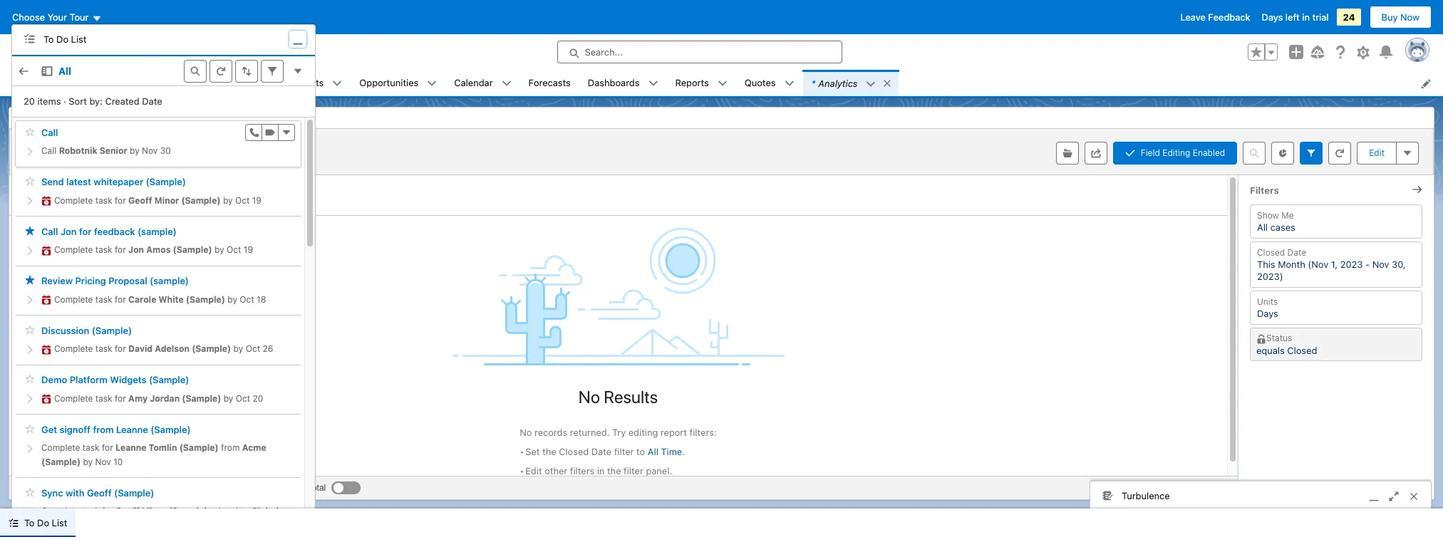 Task type: locate. For each thing, give the bounding box(es) containing it.
(sample) left related
[[169, 506, 208, 517]]

minor inside send latest whitepaper (sample) element
[[155, 195, 179, 206]]

complete inside review pricing proposal (sample) element
[[54, 294, 93, 305]]

now
[[1401, 11, 1420, 23]]

nov left 10
[[95, 457, 111, 467]]

0 vertical spatial leanne
[[116, 424, 148, 435]]

jon left feedback on the top of the page
[[61, 226, 77, 237]]

complete task for geoff minor (sample) related to
[[41, 506, 251, 517]]

widgets right 270
[[94, 520, 130, 531]]

geoff down 'sync with geoff (sample)' link
[[116, 506, 140, 517]]

for left david
[[115, 344, 126, 354]]

geoff down whitepaper
[[128, 195, 152, 206]]

call down send
[[41, 226, 58, 237]]

group
[[1248, 43, 1278, 61]]

1 vertical spatial do
[[37, 517, 49, 529]]

leads link
[[139, 70, 182, 96]]

2 call from the top
[[41, 145, 57, 156]]

18
[[257, 294, 266, 305]]

1 horizontal spatial from
[[221, 443, 240, 453]]

senior
[[100, 145, 127, 156]]

text default image
[[41, 65, 53, 77], [427, 79, 437, 89], [718, 79, 728, 89], [784, 79, 794, 89], [41, 196, 51, 206], [41, 295, 51, 305], [41, 345, 51, 355]]

by inside send latest whitepaper (sample) element
[[223, 195, 233, 206]]

0 vertical spatial nov
[[142, 145, 158, 156]]

widgets
[[110, 375, 147, 386], [94, 520, 130, 531]]

1 horizontal spatial 20
[[253, 393, 263, 404]]

0 horizontal spatial do
[[37, 517, 49, 529]]

from right the "signoff"
[[93, 424, 114, 435]]

1 vertical spatial minor
[[142, 506, 166, 517]]

tour
[[70, 11, 89, 23]]

complete task for amy jordan (sample) by oct 20
[[54, 393, 263, 404]]

proposal
[[108, 275, 147, 287]]

1 vertical spatial 20
[[253, 393, 263, 404]]

to left the media
[[24, 517, 35, 529]]

complete
[[54, 195, 93, 206], [54, 245, 93, 255], [54, 294, 93, 305], [54, 344, 93, 354], [54, 393, 93, 404], [41, 443, 80, 453], [41, 506, 80, 517]]

for down feedback on the top of the page
[[115, 245, 126, 255]]

task down the demo platform widgets (sample) link
[[95, 393, 112, 404]]

0 vertical spatial call
[[41, 127, 58, 138]]

to do list down "your"
[[43, 34, 87, 45]]

call jon for feedback (sample) element
[[15, 220, 302, 266]]

by
[[130, 145, 139, 156], [223, 195, 233, 206], [215, 245, 224, 255], [228, 294, 237, 305], [234, 344, 243, 354], [224, 393, 233, 404], [81, 457, 95, 467]]

search... button
[[557, 41, 842, 63]]

complete down latest
[[54, 195, 93, 206]]

0 vertical spatial to
[[43, 34, 54, 45]]

list left -
[[52, 517, 67, 529]]

task inside send latest whitepaper (sample) element
[[95, 195, 112, 206]]

oct inside review pricing proposal (sample) element
[[240, 294, 254, 305]]

review pricing proposal (sample) link
[[41, 275, 189, 287]]

left
[[1286, 11, 1300, 23]]

(sample) inside send latest whitepaper (sample) link
[[146, 176, 186, 188]]

oct inside call jon for feedback (sample) element
[[227, 245, 241, 255]]

(sample) up amos
[[138, 226, 177, 237]]

0 horizontal spatial jon
[[61, 226, 77, 237]]

task up 270
[[83, 506, 100, 517]]

for left feedback on the top of the page
[[79, 226, 92, 237]]

text default image left *
[[784, 79, 794, 89]]

reports link
[[667, 70, 718, 96]]

reports list item
[[667, 70, 736, 96]]

complete down discussion
[[54, 344, 93, 354]]

jon left amos
[[128, 245, 144, 255]]

0 horizontal spatial to
[[24, 517, 35, 529]]

call down call link
[[41, 145, 57, 156]]

text default image inside contacts list item
[[332, 79, 342, 89]]

0 vertical spatial list
[[71, 34, 87, 45]]

text default image left calendar link
[[427, 79, 437, 89]]

for down review pricing proposal (sample) link
[[115, 294, 126, 305]]

do down "your"
[[56, 34, 68, 45]]

contacts
[[285, 77, 324, 88]]

geoff for complete task for geoff minor (sample) by oct 19
[[128, 195, 152, 206]]

(sample) right amos
[[173, 245, 212, 255]]

for inside the discussion (sample) element
[[115, 344, 126, 354]]

get
[[41, 424, 57, 435]]

(sample) up white
[[150, 275, 189, 287]]

task inside call jon for feedback (sample) element
[[95, 245, 112, 255]]

leanne up 10
[[116, 443, 146, 453]]

david
[[128, 344, 153, 354]]

geoff right with
[[87, 488, 112, 499]]

1 vertical spatial widgets
[[94, 520, 130, 531]]

nov 10
[[95, 457, 123, 467]]

1 vertical spatial nov
[[95, 457, 111, 467]]

(sample) right white
[[186, 294, 225, 305]]

to inside "to do list" dialog
[[43, 34, 54, 45]]

do left -
[[37, 517, 49, 529]]

list
[[96, 70, 1443, 96]]

text default image inside demo platform widgets (sample) element
[[41, 394, 51, 404]]

nov
[[142, 145, 158, 156], [95, 457, 111, 467]]

1 horizontal spatial nov
[[142, 145, 158, 156]]

to down the 'choose your tour'
[[43, 34, 54, 45]]

(sample) up sync
[[41, 457, 81, 467]]

3 call from the top
[[41, 226, 58, 237]]

sales
[[48, 75, 79, 90]]

complete for pricing
[[54, 294, 93, 305]]

(sample) up call jon for feedback (sample) element at the left top of the page
[[181, 195, 221, 206]]

oct for send latest whitepaper (sample)
[[235, 195, 250, 206]]

0 vertical spatial minor
[[155, 195, 179, 206]]

by for demo platform widgets (sample)
[[224, 393, 233, 404]]

geoff inside send latest whitepaper (sample) element
[[128, 195, 152, 206]]

minor up call jon for feedback (sample) element at the left top of the page
[[155, 195, 179, 206]]

1 call from the top
[[41, 127, 58, 138]]

for inside send latest whitepaper (sample) element
[[115, 195, 126, 206]]

to inside to do list button
[[24, 517, 35, 529]]

minor
[[155, 195, 179, 206], [142, 506, 166, 517]]

1 vertical spatial jon
[[128, 245, 144, 255]]

0 vertical spatial jon
[[61, 226, 77, 237]]

by inside call element
[[130, 145, 139, 156]]

minor for related
[[142, 506, 166, 517]]

for down whitepaper
[[115, 195, 126, 206]]

for for complete task for geoff minor (sample) by oct 19
[[115, 195, 126, 206]]

do inside button
[[37, 517, 49, 529]]

complete for latest
[[54, 195, 93, 206]]

oct inside the discussion (sample) element
[[246, 344, 260, 354]]

oct for discussion (sample)
[[246, 344, 260, 354]]

19 for send latest whitepaper (sample)
[[252, 195, 262, 206]]

call link
[[41, 127, 58, 138]]

(sample) up jordan
[[149, 375, 189, 386]]

white
[[159, 294, 184, 305]]

task up nov 10
[[83, 443, 100, 453]]

for inside the get signoff from leanne (sample) element
[[102, 443, 113, 453]]

for for complete task for geoff minor (sample) related to
[[102, 506, 113, 517]]

geoff
[[128, 195, 152, 206], [87, 488, 112, 499], [116, 506, 140, 517]]

0 vertical spatial do
[[56, 34, 68, 45]]

0 horizontal spatial 20
[[24, 95, 35, 107]]

text default image
[[24, 32, 35, 44], [883, 78, 893, 88], [332, 79, 342, 89], [502, 79, 512, 89], [648, 79, 658, 89], [866, 79, 876, 89], [41, 246, 51, 256], [41, 394, 51, 404], [9, 518, 19, 528]]

(sample) down complete task for geoff minor (sample) related to
[[132, 520, 172, 531]]

list item
[[803, 70, 899, 96]]

by inside review pricing proposal (sample) element
[[228, 294, 237, 305]]

complete inside the get signoff from leanne (sample) element
[[41, 443, 80, 453]]

minor inside sync with geoff (sample) element
[[142, 506, 166, 517]]

your
[[48, 11, 67, 23]]

20
[[24, 95, 35, 107], [253, 393, 263, 404]]

from
[[93, 424, 114, 435], [221, 443, 240, 453]]

call for call robotnik senior by nov 30
[[41, 145, 57, 156]]

text default image inside quotes 'list item'
[[784, 79, 794, 89]]

dashboards
[[588, 77, 640, 88]]

task inside the discussion (sample) element
[[95, 344, 112, 354]]

(sample) up tomlin
[[151, 424, 191, 435]]

trial
[[1313, 11, 1329, 23]]

(sample) up david
[[92, 325, 132, 336]]

1 vertical spatial list
[[52, 517, 67, 529]]

text default image inside review pricing proposal (sample) element
[[41, 295, 51, 305]]

20 left items
[[24, 95, 35, 107]]

by inside demo platform widgets (sample) element
[[224, 393, 233, 404]]

(sample) inside the demo platform widgets (sample) link
[[149, 375, 189, 386]]

task down call jon for feedback (sample) link
[[95, 245, 112, 255]]

dashboards link
[[579, 70, 648, 96]]

text default image inside opportunities list item
[[427, 79, 437, 89]]

complete task for david adelson (sample) by oct 26
[[54, 344, 273, 354]]

list down tour
[[71, 34, 87, 45]]

(sample) inside call jon for feedback (sample) element
[[173, 245, 212, 255]]

complete for platform
[[54, 393, 93, 404]]

tomlin
[[149, 443, 177, 453]]

choose your tour button
[[11, 6, 102, 29]]

0 horizontal spatial nov
[[95, 457, 111, 467]]

task inside review pricing proposal (sample) element
[[95, 294, 112, 305]]

contacts link
[[276, 70, 332, 96]]

calendar list item
[[446, 70, 520, 96]]

by inside the discussion (sample) element
[[234, 344, 243, 354]]

complete down review
[[54, 294, 93, 305]]

call robotnik senior by nov 30
[[41, 145, 171, 156]]

(sample) inside acme (sample)
[[41, 457, 81, 467]]

amy
[[128, 393, 148, 404]]

text default image down review
[[41, 295, 51, 305]]

dashboards list item
[[579, 70, 667, 96]]

30
[[160, 145, 171, 156]]

1 vertical spatial 19
[[244, 245, 253, 255]]

1 horizontal spatial to
[[43, 34, 54, 45]]

items
[[37, 95, 61, 107]]

do inside dialog
[[56, 34, 68, 45]]

get signoff from leanne (sample)
[[41, 424, 191, 435]]

global
[[251, 506, 279, 517]]

text default image left 'all'
[[41, 65, 53, 77]]

discussion (sample)
[[41, 325, 132, 336]]

whitepaper
[[94, 176, 143, 188]]

task inside demo platform widgets (sample) element
[[95, 393, 112, 404]]

do
[[56, 34, 68, 45], [37, 517, 49, 529]]

demo
[[41, 375, 67, 386]]

24
[[1343, 11, 1355, 23]]

task down discussion (sample) link
[[95, 344, 112, 354]]

complete inside send latest whitepaper (sample) element
[[54, 195, 93, 206]]

by inside call jon for feedback (sample) element
[[215, 245, 224, 255]]

discussion
[[41, 325, 89, 336]]

(sample) inside get signoff from leanne (sample) link
[[151, 424, 191, 435]]

list
[[71, 34, 87, 45], [52, 517, 67, 529]]

leanne up "complete task for leanne tomlin (sample) from"
[[116, 424, 148, 435]]

nov inside the get signoff from leanne (sample) element
[[95, 457, 111, 467]]

nov inside call element
[[142, 145, 158, 156]]

list containing home
[[96, 70, 1443, 96]]

complete inside call jon for feedback (sample) element
[[54, 245, 93, 255]]

complete inside the discussion (sample) element
[[54, 344, 93, 354]]

call down items
[[41, 127, 58, 138]]

for for complete task for amy jordan (sample) by oct 20
[[115, 393, 126, 404]]

to
[[241, 506, 249, 517]]

complete up review
[[54, 245, 93, 255]]

get signoff from leanne (sample) element
[[15, 418, 302, 478]]

review pricing proposal (sample) element
[[15, 269, 302, 316]]

leads
[[148, 77, 173, 88]]

task down review pricing proposal (sample) link
[[95, 294, 112, 305]]

19 inside send latest whitepaper (sample) element
[[252, 195, 262, 206]]

0 vertical spatial 19
[[252, 195, 262, 206]]

1 vertical spatial to
[[24, 517, 35, 529]]

task inside the get signoff from leanne (sample) element
[[83, 443, 100, 453]]

for down 'sync with geoff (sample)' link
[[102, 506, 113, 517]]

0 vertical spatial to do list
[[43, 34, 87, 45]]

0 vertical spatial geoff
[[128, 195, 152, 206]]

1 horizontal spatial do
[[56, 34, 68, 45]]

task down send latest whitepaper (sample) link
[[95, 195, 112, 206]]

(sample) up complete task for geoff minor (sample) related to
[[114, 488, 154, 499]]

0 horizontal spatial from
[[93, 424, 114, 435]]

(sample)
[[146, 176, 186, 188], [181, 195, 221, 206], [173, 245, 212, 255], [186, 294, 225, 305], [92, 325, 132, 336], [192, 344, 231, 354], [149, 375, 189, 386], [182, 393, 221, 404], [151, 424, 191, 435], [179, 443, 219, 453], [41, 457, 81, 467], [114, 488, 154, 499], [169, 506, 208, 517], [132, 520, 172, 531]]

text default image inside all button
[[41, 65, 53, 77]]

task for latest
[[95, 195, 112, 206]]

to
[[43, 34, 54, 45], [24, 517, 35, 529]]

buy
[[1382, 11, 1398, 23]]

0 horizontal spatial list
[[52, 517, 67, 529]]

for inside sync with geoff (sample) element
[[102, 506, 113, 517]]

call
[[41, 127, 58, 138], [41, 145, 57, 156], [41, 226, 58, 237]]

complete down 'platform'
[[54, 393, 93, 404]]

(sample) inside review pricing proposal (sample) element
[[186, 294, 225, 305]]

by inside the get signoff from leanne (sample) element
[[81, 457, 95, 467]]

widgets up 'amy'
[[110, 375, 147, 386]]

for up nov 10
[[102, 443, 113, 453]]

call for call jon for feedback (sample)
[[41, 226, 58, 237]]

2 vertical spatial geoff
[[116, 506, 140, 517]]

quotes
[[745, 77, 776, 88]]

1 vertical spatial leanne
[[116, 443, 146, 453]]

from left acme on the bottom of the page
[[221, 443, 240, 453]]

task for jon
[[95, 245, 112, 255]]

20 inside demo platform widgets (sample) element
[[253, 393, 263, 404]]

1 horizontal spatial list
[[71, 34, 87, 45]]

complete down get
[[41, 443, 80, 453]]

jon
[[61, 226, 77, 237], [128, 245, 144, 255]]

nov left 30 at top left
[[142, 145, 158, 156]]

minor down acme (sample)
[[142, 506, 166, 517]]

text default image right reports
[[718, 79, 728, 89]]

opportunities
[[360, 77, 419, 88]]

19 inside call jon for feedback (sample) element
[[244, 245, 253, 255]]

carole
[[128, 294, 156, 305]]

demo platform widgets (sample) link
[[41, 375, 189, 386]]

oct inside send latest whitepaper (sample) element
[[235, 195, 250, 206]]

for inside review pricing proposal (sample) element
[[115, 294, 126, 305]]

platform
[[70, 375, 107, 386]]

text default image down discussion
[[41, 345, 51, 355]]

task for (sample)
[[95, 344, 112, 354]]

complete inside sync with geoff (sample) element
[[41, 506, 80, 517]]

(sample) right adelson
[[192, 344, 231, 354]]

oct inside demo platform widgets (sample) element
[[236, 393, 250, 404]]

oct
[[235, 195, 250, 206], [227, 245, 241, 255], [240, 294, 254, 305], [246, 344, 260, 354], [236, 393, 250, 404]]

complete up the media
[[41, 506, 80, 517]]

for left 'amy'
[[115, 393, 126, 404]]

to do list left -
[[24, 517, 67, 529]]

(sample) up complete task for geoff minor (sample) by oct 19
[[146, 176, 186, 188]]

1 vertical spatial geoff
[[87, 488, 112, 499]]

minor for by
[[155, 195, 179, 206]]

opportunities list item
[[351, 70, 446, 96]]

complete inside demo platform widgets (sample) element
[[54, 393, 93, 404]]

1 vertical spatial call
[[41, 145, 57, 156]]

leanne
[[116, 424, 148, 435], [116, 443, 146, 453]]

accounts list item
[[200, 70, 276, 96]]

robotnik
[[59, 145, 97, 156]]

amos
[[146, 245, 171, 255]]

task
[[95, 195, 112, 206], [95, 245, 112, 255], [95, 294, 112, 305], [95, 344, 112, 354], [95, 393, 112, 404], [83, 443, 100, 453], [83, 506, 100, 517]]

20 up acme on the bottom of the page
[[253, 393, 263, 404]]

text default image down send
[[41, 196, 51, 206]]

task inside sync with geoff (sample) element
[[83, 506, 100, 517]]

text default image inside 'dashboards' list item
[[648, 79, 658, 89]]

2 vertical spatial call
[[41, 226, 58, 237]]

1 vertical spatial to do list
[[24, 517, 67, 529]]



Task type: vqa. For each thing, say whether or not it's contained in the screenshot.
list item on the top
yes



Task type: describe. For each thing, give the bounding box(es) containing it.
for for call jon for feedback (sample)
[[79, 226, 92, 237]]

pricing
[[75, 275, 106, 287]]

oct for demo platform widgets (sample)
[[236, 393, 250, 404]]

review
[[41, 275, 73, 287]]

for for complete task for david adelson (sample) by oct 26
[[115, 344, 126, 354]]

days left in trial
[[1262, 11, 1329, 23]]

home
[[105, 77, 130, 88]]

jordan
[[150, 393, 180, 404]]

reports
[[675, 77, 709, 88]]

leave feedback link
[[1181, 11, 1251, 23]]

sync with geoff (sample)
[[41, 488, 154, 499]]

leave
[[1181, 11, 1206, 23]]

by for call jon for feedback (sample)
[[215, 245, 224, 255]]

text default image inside 'calendar' list item
[[502, 79, 512, 89]]

1 horizontal spatial jon
[[128, 245, 144, 255]]

(sample) inside 'sync with geoff (sample)' link
[[114, 488, 154, 499]]

0 vertical spatial from
[[93, 424, 114, 435]]

leanne for tomlin
[[116, 443, 146, 453]]

accounts link
[[200, 70, 258, 96]]

call jon for feedback (sample) link
[[41, 226, 177, 238]]

analytics
[[819, 77, 858, 89]]

·
[[63, 95, 66, 107]]

oct for call jon for feedback (sample)
[[227, 245, 241, 255]]

(sample) right tomlin
[[179, 443, 219, 453]]

complete task for geoff minor (sample) by oct 19
[[54, 195, 262, 206]]

text default image inside the discussion (sample) element
[[41, 345, 51, 355]]

by:
[[89, 95, 103, 107]]

by for discussion (sample)
[[234, 344, 243, 354]]

complete task for leanne tomlin (sample) from
[[41, 443, 242, 453]]

(sample) inside discussion (sample) link
[[92, 325, 132, 336]]

widgets inside global media - 270 widgets (sample)
[[94, 520, 130, 531]]

leanne for (sample)
[[116, 424, 148, 435]]

19 for call jon for feedback (sample)
[[244, 245, 253, 255]]

media
[[41, 520, 67, 531]]

opportunities link
[[351, 70, 427, 96]]

for for complete task for leanne tomlin (sample) from
[[102, 443, 113, 453]]

feedback
[[94, 226, 135, 237]]

geoff for complete task for geoff minor (sample) related to
[[116, 506, 140, 517]]

feedback
[[1208, 11, 1251, 23]]

20 items · sort by: created date
[[24, 95, 162, 107]]

sync with geoff (sample) element
[[15, 481, 302, 537]]

26
[[263, 344, 273, 354]]

search...
[[585, 46, 623, 58]]

complete task for carole white (sample) by oct 18
[[54, 294, 266, 305]]

for for complete task for carole white (sample) by oct 18
[[115, 294, 126, 305]]

in
[[1302, 11, 1310, 23]]

review pricing proposal (sample)
[[41, 275, 189, 287]]

list inside to do list button
[[52, 517, 67, 529]]

created
[[105, 95, 139, 107]]

acme
[[242, 443, 266, 453]]

discussion (sample) link
[[41, 325, 132, 337]]

text default image inside to do list button
[[9, 518, 19, 528]]

calendar
[[454, 77, 493, 88]]

10
[[113, 457, 123, 467]]

1 vertical spatial from
[[221, 443, 240, 453]]

(sample) inside global media - 270 widgets (sample)
[[132, 520, 172, 531]]

oct for review pricing proposal (sample)
[[240, 294, 254, 305]]

buy now
[[1382, 11, 1420, 23]]

text default image inside call jon for feedback (sample) element
[[41, 246, 51, 256]]

complete for jon
[[54, 245, 93, 255]]

0 vertical spatial widgets
[[110, 375, 147, 386]]

home link
[[96, 70, 139, 96]]

demo platform widgets (sample)
[[41, 375, 189, 386]]

to do list inside dialog
[[43, 34, 87, 45]]

call element
[[15, 121, 302, 167]]

geoff inside 'sync with geoff (sample)' link
[[87, 488, 112, 499]]

accounts
[[209, 77, 249, 88]]

complete for (sample)
[[54, 344, 93, 354]]

to do list dialog
[[11, 24, 316, 537]]

leave feedback
[[1181, 11, 1251, 23]]

turbulence
[[1122, 490, 1170, 501]]

text default image inside send latest whitepaper (sample) element
[[41, 196, 51, 206]]

related
[[210, 506, 238, 517]]

demo platform widgets (sample) element
[[15, 368, 302, 415]]

*
[[812, 77, 816, 89]]

send latest whitepaper (sample) element
[[15, 170, 302, 217]]

to do list inside button
[[24, 517, 67, 529]]

sort
[[69, 95, 87, 107]]

quotes link
[[736, 70, 784, 96]]

leads list item
[[139, 70, 200, 96]]

discussion (sample) element
[[15, 319, 302, 365]]

text default image inside reports list item
[[718, 79, 728, 89]]

all
[[58, 65, 71, 77]]

0 vertical spatial 20
[[24, 95, 35, 107]]

for for complete task for jon amos (sample) by oct 19
[[115, 245, 126, 255]]

1 vertical spatial (sample)
[[150, 275, 189, 287]]

choose
[[12, 11, 45, 23]]

date
[[142, 95, 162, 107]]

send latest whitepaper (sample) link
[[41, 176, 186, 188]]

signoff
[[60, 424, 91, 435]]

task for platform
[[95, 393, 112, 404]]

send
[[41, 176, 64, 188]]

with
[[66, 488, 84, 499]]

global media - 270 widgets (sample)
[[41, 506, 279, 531]]

quotes list item
[[736, 70, 803, 96]]

-
[[70, 520, 74, 531]]

send latest whitepaper (sample)
[[41, 176, 186, 188]]

task for pricing
[[95, 294, 112, 305]]

call jon for feedback (sample)
[[41, 226, 177, 237]]

0 vertical spatial (sample)
[[138, 226, 177, 237]]

by for send latest whitepaper (sample)
[[223, 195, 233, 206]]

call for call
[[41, 127, 58, 138]]

calendar link
[[446, 70, 502, 96]]

choose your tour
[[12, 11, 89, 23]]

complete task for jon amos (sample) by oct 19
[[54, 245, 253, 255]]

(sample) right jordan
[[182, 393, 221, 404]]

days
[[1262, 11, 1283, 23]]

contacts list item
[[276, 70, 351, 96]]

list inside "to do list" dialog
[[71, 34, 87, 45]]

* analytics
[[812, 77, 858, 89]]

buy now button
[[1370, 6, 1432, 29]]

by for review pricing proposal (sample)
[[228, 294, 237, 305]]

list item containing *
[[803, 70, 899, 96]]

adelson
[[155, 344, 190, 354]]

get signoff from leanne (sample) link
[[41, 424, 191, 436]]



